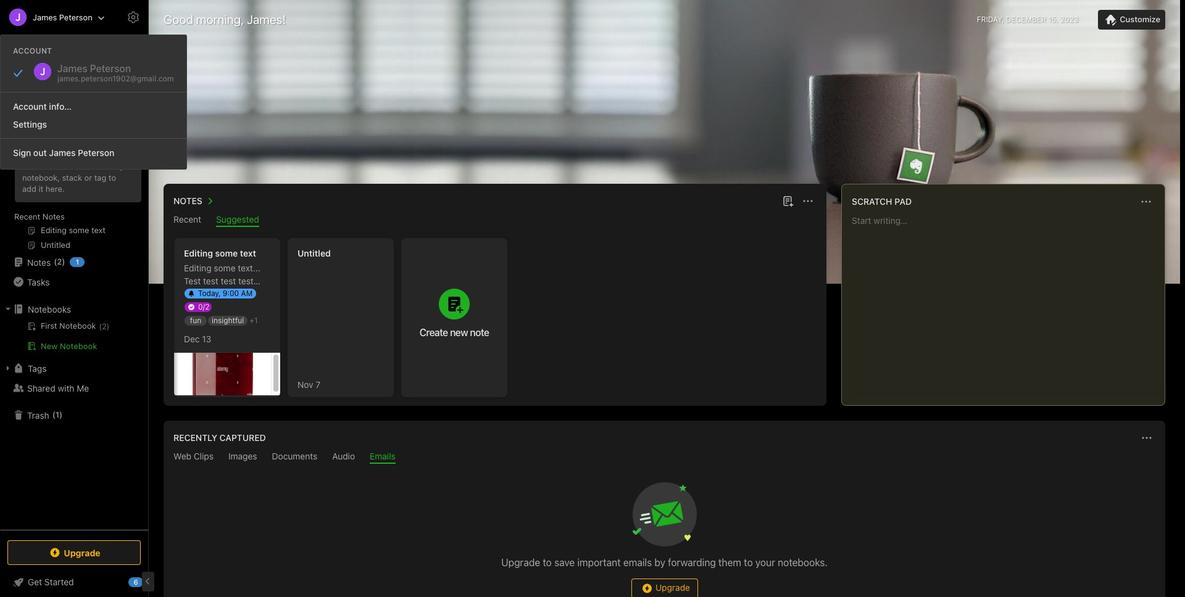 Task type: locate. For each thing, give the bounding box(es) containing it.
to for save
[[744, 557, 753, 568]]

1 vertical spatial some
[[214, 263, 236, 273]]

to left save
[[543, 557, 552, 568]]

web clips tab
[[173, 451, 214, 464]]

dec
[[184, 334, 200, 344]]

to inside icon on a note, notebook, stack or tag to add it here.
[[109, 173, 116, 183]]

tab list for recently captured
[[166, 451, 1163, 464]]

0 horizontal spatial 2
[[57, 257, 62, 267]]

test up amiright
[[237, 289, 252, 299]]

tags
[[28, 363, 47, 374]]

0 horizontal spatial 1
[[55, 410, 59, 420]]

new inside 'button'
[[41, 341, 58, 351]]

scratch pad
[[852, 196, 912, 207]]

( for notes
[[54, 257, 57, 267]]

editing some text editing some text... test test test test test test test test test hello world amiright
[[184, 248, 270, 312]]

get started
[[28, 577, 74, 588]]

1 vertical spatial new
[[41, 341, 58, 351]]

james peterson
[[33, 12, 92, 22]]

james
[[33, 12, 57, 22], [49, 148, 76, 158]]

2 inside notes ( 2 )
[[57, 257, 62, 267]]

add your first shortcut
[[22, 148, 109, 157]]

clips
[[194, 451, 214, 462]]

james up search text field
[[33, 12, 57, 22]]

your up the
[[40, 148, 57, 157]]

notes ( 2 )
[[27, 257, 65, 268]]

1 vertical spatial (
[[99, 322, 102, 331]]

1 horizontal spatial 2
[[102, 322, 107, 331]]

new
[[27, 70, 45, 81], [41, 341, 58, 351]]

) right trash
[[59, 410, 62, 420]]

world
[[207, 302, 230, 312]]

good
[[164, 12, 193, 27]]

( inside trash ( 1 )
[[52, 410, 55, 420]]

recent inside tab list
[[173, 214, 201, 225]]

( inside notes ( 2 )
[[54, 257, 57, 267]]

0 vertical spatial account
[[13, 46, 52, 56]]

upgrade inside button
[[656, 582, 690, 593]]

recent down add
[[14, 212, 40, 222]]

upgrade down upgrade to save important emails by forwarding them to your notebooks.
[[656, 582, 690, 593]]

2 account from the top
[[13, 101, 47, 112]]

new
[[450, 327, 468, 338]]

fun
[[190, 316, 201, 325]]

recent notes
[[14, 212, 65, 222]]

your right them
[[755, 557, 775, 568]]

1 vertical spatial tab list
[[166, 451, 1163, 464]]

to
[[109, 173, 116, 183], [543, 557, 552, 568], [744, 557, 753, 568]]

upgrade left save
[[501, 557, 540, 568]]

1 vertical spatial notes
[[43, 212, 65, 222]]

Account field
[[0, 5, 105, 30]]

tab list
[[166, 214, 824, 227], [166, 451, 1163, 464]]

upgrade button
[[631, 579, 698, 597]]

1 horizontal spatial more actions image
[[1139, 431, 1154, 446]]

create new note
[[419, 327, 489, 338]]

2 up tasks button
[[57, 257, 62, 267]]

2 tab list from the top
[[166, 451, 1163, 464]]

...
[[57, 162, 65, 172]]

0 vertical spatial james
[[33, 12, 57, 22]]

2 inside new notebook group
[[102, 322, 107, 331]]

more actions image
[[801, 194, 815, 209], [1139, 431, 1154, 446]]

0 vertical spatial peterson
[[59, 12, 92, 22]]

1 vertical spatial more actions image
[[1139, 431, 1154, 446]]

friday, december 15, 2023
[[977, 15, 1078, 24]]

0/2
[[198, 302, 210, 312]]

new up tags
[[41, 341, 58, 351]]

expand notebooks image
[[3, 304, 13, 314]]

tab list containing recent
[[166, 214, 824, 227]]

0 horizontal spatial upgrade
[[64, 548, 100, 558]]

recent for recent
[[173, 214, 201, 225]]

1 vertical spatial your
[[755, 557, 775, 568]]

1 account from the top
[[13, 46, 52, 56]]

notebook
[[60, 341, 97, 351]]

emails tab
[[370, 451, 396, 464]]

settings image
[[126, 10, 141, 25]]

trash ( 1 )
[[27, 410, 62, 421]]

a
[[97, 162, 101, 172]]

recent inside tree
[[14, 212, 40, 222]]

0 vertical spatial notes
[[173, 196, 202, 206]]

expand tags image
[[3, 364, 13, 373]]

) for notes
[[62, 257, 65, 267]]

more actions field for scratch pad
[[1138, 193, 1155, 210]]

2 vertical spatial )
[[59, 410, 62, 420]]

1 editing from the top
[[184, 248, 213, 259]]

2 down notebooks link
[[102, 322, 107, 331]]

( right trash
[[52, 410, 55, 420]]

recent down notes button on the left top
[[173, 214, 201, 225]]

new inside popup button
[[27, 70, 45, 81]]

good morning, james!
[[164, 12, 286, 27]]

suggested
[[216, 214, 259, 225]]

1 vertical spatial editing
[[184, 263, 211, 273]]

0 horizontal spatial recent
[[14, 212, 40, 222]]

tree
[[0, 97, 148, 530]]

customize button
[[1098, 10, 1165, 30]]

more actions field for recently captured
[[1138, 430, 1155, 447]]

stack
[[62, 173, 82, 183]]

new button
[[7, 65, 141, 87]]

tab list containing web clips
[[166, 451, 1163, 464]]

your inside emails tab panel
[[755, 557, 775, 568]]

account inside 'link'
[[13, 101, 47, 112]]

1 horizontal spatial to
[[543, 557, 552, 568]]

1 horizontal spatial your
[[755, 557, 775, 568]]

notes inside notes ( 2 )
[[27, 257, 51, 268]]

trash
[[27, 410, 49, 421]]

1 vertical spatial 1
[[55, 410, 59, 420]]

account up settings
[[13, 101, 47, 112]]

home
[[27, 102, 51, 112]]

1 vertical spatial james
[[49, 148, 76, 158]]

1 tab list from the top
[[166, 214, 824, 227]]

some
[[215, 248, 238, 259], [214, 263, 236, 273]]

0 vertical spatial 1
[[76, 258, 79, 266]]

group
[[0, 136, 148, 257]]

notes inside button
[[173, 196, 202, 206]]

upgrade up help and learning task checklist field at the bottom of the page
[[64, 548, 100, 558]]

scratch pad button
[[849, 194, 912, 209]]

add
[[22, 148, 38, 157]]

shortcuts button
[[0, 117, 148, 136]]

2 horizontal spatial upgrade
[[656, 582, 690, 593]]

some left text...
[[214, 263, 236, 273]]

me
[[77, 383, 89, 393]]

1 right trash
[[55, 410, 59, 420]]

peterson up a
[[78, 148, 114, 158]]

( 2 )
[[99, 322, 109, 331]]

shortcut
[[76, 148, 109, 157]]

0 vertical spatial new
[[27, 70, 45, 81]]

) inside trash ( 1 )
[[59, 410, 62, 420]]

0 horizontal spatial to
[[109, 173, 116, 183]]

6
[[134, 578, 138, 586]]

) up tasks button
[[62, 257, 65, 267]]

new notebook button
[[0, 339, 148, 354]]

upgrade
[[64, 548, 100, 558], [501, 557, 540, 568], [656, 582, 690, 593]]

1 inside trash ( 1 )
[[55, 410, 59, 420]]

1 vertical spatial )
[[107, 322, 109, 331]]

tasks
[[27, 277, 50, 287]]

2 vertical spatial (
[[52, 410, 55, 420]]

to right them
[[744, 557, 753, 568]]

settings link
[[1, 115, 186, 133]]

recent
[[14, 212, 40, 222], [173, 214, 201, 225]]

) inside notes ( 2 )
[[62, 257, 65, 267]]

1 vertical spatial 2
[[102, 322, 107, 331]]

( down notebooks link
[[99, 322, 102, 331]]

1 up tasks button
[[76, 258, 79, 266]]

) down notebooks link
[[107, 322, 109, 331]]

to for a
[[109, 173, 116, 183]]

( up tasks button
[[54, 257, 57, 267]]

2 horizontal spatial to
[[744, 557, 753, 568]]

1 horizontal spatial recent
[[173, 214, 201, 225]]

notes up recent tab
[[173, 196, 202, 206]]

thumbnail image
[[174, 353, 271, 396]]

notebooks
[[28, 304, 71, 314]]

it
[[39, 184, 43, 194]]

0 vertical spatial some
[[215, 248, 238, 259]]

captured
[[220, 433, 266, 443]]

december
[[1006, 15, 1046, 24]]

0 vertical spatial your
[[40, 148, 57, 157]]

0 vertical spatial 2
[[57, 257, 62, 267]]

sign
[[13, 148, 31, 158]]

0 vertical spatial (
[[54, 257, 57, 267]]

test
[[184, 276, 201, 286]]

More actions field
[[799, 193, 817, 210], [1138, 193, 1155, 210], [1138, 430, 1155, 447]]

web clips
[[173, 451, 214, 462]]

new notebook
[[41, 341, 97, 351]]

0 vertical spatial )
[[62, 257, 65, 267]]

test up 0/2
[[202, 289, 217, 299]]

0 horizontal spatial your
[[40, 148, 57, 157]]

1 vertical spatial peterson
[[78, 148, 114, 158]]

icon
[[68, 162, 83, 172]]

account info…
[[13, 101, 72, 112]]

some left text
[[215, 248, 238, 259]]

images tab
[[228, 451, 257, 464]]

here.
[[46, 184, 65, 194]]

0 vertical spatial editing
[[184, 248, 213, 259]]

0 vertical spatial tab list
[[166, 214, 824, 227]]

notebooks.
[[778, 557, 828, 568]]

by
[[655, 557, 665, 568]]

notes
[[173, 196, 202, 206], [43, 212, 65, 222], [27, 257, 51, 268]]

2
[[57, 257, 62, 267], [102, 322, 107, 331]]

tasks button
[[0, 272, 148, 292]]

am
[[241, 289, 253, 298]]

today,
[[198, 289, 221, 298]]

0 vertical spatial more actions image
[[801, 194, 815, 209]]

notebook,
[[22, 173, 60, 183]]

new up home
[[27, 70, 45, 81]]

james up ... in the left top of the page
[[49, 148, 76, 158]]

more actions image inside field
[[1139, 431, 1154, 446]]

new for new notebook
[[41, 341, 58, 351]]

peterson up search text field
[[59, 12, 92, 22]]

icon on a note, notebook, stack or tag to add it here.
[[22, 162, 123, 194]]

account
[[13, 46, 52, 56], [13, 101, 47, 112]]

notes down here.
[[43, 212, 65, 222]]

Help and Learning task checklist field
[[0, 573, 148, 593]]

to down note,
[[109, 173, 116, 183]]

1 horizontal spatial 1
[[76, 258, 79, 266]]

peterson
[[59, 12, 92, 22], [78, 148, 114, 158]]

None search field
[[16, 36, 132, 58]]

tab list for notes
[[166, 214, 824, 227]]

+1
[[250, 316, 258, 325]]

2 vertical spatial notes
[[27, 257, 51, 268]]

Start writing… text field
[[852, 215, 1164, 396]]

recent tab
[[173, 214, 201, 227]]

1 vertical spatial account
[[13, 101, 47, 112]]

audio tab
[[332, 451, 355, 464]]

account down james peterson field
[[13, 46, 52, 56]]

shared with me
[[27, 383, 89, 393]]

notes up tasks
[[27, 257, 51, 268]]



Task type: describe. For each thing, give the bounding box(es) containing it.
upgrade to save important emails by forwarding them to your notebooks.
[[501, 557, 828, 568]]

suggested tab panel
[[164, 227, 826, 406]]

account for account
[[13, 46, 52, 56]]

( for trash
[[52, 410, 55, 420]]

add
[[22, 184, 36, 194]]

text
[[240, 248, 256, 259]]

or
[[84, 173, 92, 183]]

new for new
[[27, 70, 45, 81]]

today, 9:00 am
[[198, 289, 253, 298]]

account info… link
[[1, 98, 186, 115]]

13
[[202, 334, 211, 344]]

sign out james peterson link
[[1, 144, 186, 162]]

test down test
[[184, 289, 199, 299]]

out
[[33, 148, 47, 158]]

2023
[[1060, 15, 1078, 24]]

click the ...
[[22, 162, 65, 172]]

new notebook group
[[0, 319, 148, 359]]

emails tab panel
[[164, 464, 1165, 597]]

tag
[[94, 173, 106, 183]]

peterson inside sign out james peterson link
[[78, 148, 114, 158]]

notes button
[[171, 194, 217, 209]]

test right am
[[254, 289, 270, 299]]

friday,
[[977, 15, 1004, 24]]

) inside new notebook group
[[107, 322, 109, 331]]

dec 13
[[184, 334, 211, 344]]

tree containing home
[[0, 97, 148, 530]]

9:00
[[223, 289, 239, 298]]

1 horizontal spatial upgrade
[[501, 557, 540, 568]]

shared
[[27, 383, 55, 393]]

more actions image
[[1139, 194, 1154, 209]]

dropdown list menu
[[1, 87, 186, 162]]

suggested tab
[[216, 214, 259, 227]]

web
[[173, 451, 191, 462]]

test up the today,
[[203, 276, 218, 286]]

shared with me link
[[0, 378, 148, 398]]

started
[[44, 577, 74, 588]]

settings
[[13, 119, 47, 130]]

test up 9:00
[[221, 276, 236, 286]]

upgrade inside popup button
[[64, 548, 100, 558]]

shortcuts
[[28, 121, 67, 132]]

info…
[[49, 101, 72, 112]]

nov 7
[[298, 379, 320, 390]]

james inside the dropdown list menu
[[49, 148, 76, 158]]

untitled
[[298, 248, 331, 259]]

create new note button
[[401, 238, 507, 397]]

15,
[[1048, 15, 1058, 24]]

note,
[[104, 162, 123, 172]]

7
[[316, 379, 320, 390]]

recently
[[173, 433, 217, 443]]

( inside new notebook group
[[99, 322, 102, 331]]

group containing add your first shortcut
[[0, 136, 148, 257]]

morning,
[[196, 12, 244, 27]]

text...
[[238, 263, 260, 273]]

tags button
[[0, 359, 148, 378]]

save
[[554, 557, 575, 568]]

notes for notes ( 2 )
[[27, 257, 51, 268]]

sign out james peterson
[[13, 148, 114, 158]]

click to collapse image
[[144, 575, 153, 589]]

notes for notes
[[173, 196, 202, 206]]

test up world
[[219, 289, 234, 299]]

recently captured
[[173, 433, 266, 443]]

test up am
[[238, 276, 254, 286]]

upgrade button
[[7, 541, 141, 565]]

images
[[228, 451, 257, 462]]

audio
[[332, 451, 355, 462]]

the
[[43, 162, 55, 172]]

emails
[[623, 557, 652, 568]]

documents tab
[[272, 451, 317, 464]]

home link
[[0, 97, 148, 117]]

amiright
[[232, 302, 265, 312]]

notebooks link
[[0, 299, 148, 319]]

emails
[[370, 451, 396, 462]]

recent for recent notes
[[14, 212, 40, 222]]

with
[[58, 383, 74, 393]]

james!
[[247, 12, 286, 27]]

) for trash
[[59, 410, 62, 420]]

important
[[577, 557, 621, 568]]

forwarding
[[668, 557, 716, 568]]

insightful
[[212, 316, 244, 325]]

0 horizontal spatial more actions image
[[801, 194, 815, 209]]

hello
[[184, 302, 204, 312]]

2 editing from the top
[[184, 263, 211, 273]]

note
[[470, 327, 489, 338]]

customize
[[1120, 14, 1160, 24]]

get
[[28, 577, 42, 588]]

james inside field
[[33, 12, 57, 22]]

create
[[419, 327, 448, 338]]

account for account info…
[[13, 101, 47, 112]]

recently captured button
[[171, 431, 266, 446]]

Search text field
[[16, 36, 132, 58]]

peterson inside james peterson field
[[59, 12, 92, 22]]

on
[[85, 162, 95, 172]]

scratch
[[852, 196, 892, 207]]



Task type: vqa. For each thing, say whether or not it's contained in the screenshot.
the 30 to the top
no



